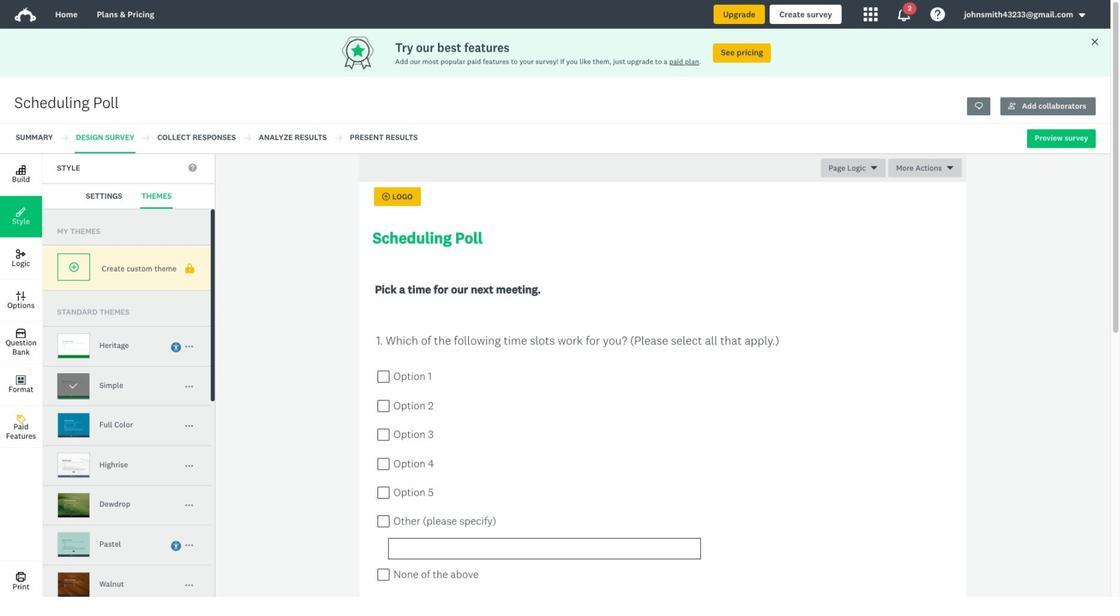 Task type: vqa. For each thing, say whether or not it's contained in the screenshot.
Search icon
no



Task type: locate. For each thing, give the bounding box(es) containing it.
surveymonkey logo image
[[14, 7, 36, 22]]

dropdown arrow image
[[1078, 11, 1087, 19]]

1 horizontal spatial products icon image
[[897, 7, 911, 22]]

products icon image
[[863, 7, 878, 22], [897, 7, 911, 22]]

1 products icon image from the left
[[863, 7, 878, 22]]

help icon image
[[931, 7, 945, 22]]

2 products icon image from the left
[[897, 7, 911, 22]]

0 horizontal spatial products icon image
[[863, 7, 878, 22]]



Task type: describe. For each thing, give the bounding box(es) containing it.
Other (please specify) text field
[[388, 538, 701, 560]]

rewards image
[[339, 33, 395, 72]]



